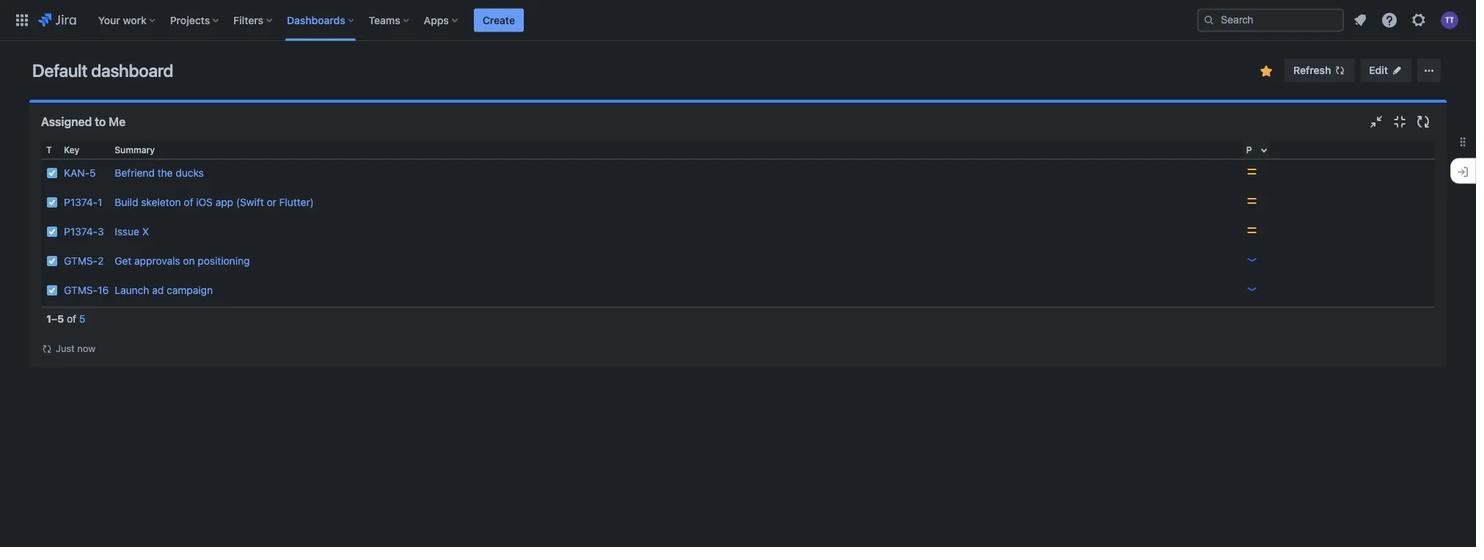 Task type: describe. For each thing, give the bounding box(es) containing it.
befriend the ducks
[[115, 167, 204, 179]]

assigned to me region
[[41, 141, 1435, 356]]

x
[[142, 226, 149, 238]]

more dashboard actions image
[[1421, 62, 1438, 79]]

star default dashboard image
[[1258, 62, 1276, 80]]

issue
[[115, 226, 139, 238]]

gtms-2
[[64, 255, 104, 267]]

campaign
[[167, 284, 213, 296]]

2 horizontal spatial 5
[[90, 167, 96, 179]]

dashboard
[[91, 60, 173, 81]]

–
[[51, 313, 57, 325]]

appswitcher icon image
[[13, 11, 31, 29]]

dashboards
[[287, 14, 345, 26]]

p
[[1247, 145, 1252, 155]]

get
[[115, 255, 132, 267]]

skeleton
[[141, 196, 181, 208]]

teams
[[369, 14, 400, 26]]

p1374-3 link
[[64, 226, 104, 238]]

issue x link
[[115, 226, 149, 238]]

filters button
[[229, 8, 278, 32]]

edit icon image
[[1391, 65, 1403, 76]]

gtms- for 16
[[64, 284, 98, 296]]

edit
[[1370, 64, 1388, 76]]

3
[[98, 226, 104, 238]]

notifications image
[[1352, 11, 1369, 29]]

or
[[267, 196, 276, 208]]

filters
[[233, 14, 263, 26]]

kan-
[[64, 167, 90, 179]]

minimize assigned to me image
[[1368, 113, 1385, 131]]

befriend
[[115, 167, 155, 179]]

refresh assigned to me image
[[1415, 113, 1432, 131]]

low image for get approvals on positioning
[[1247, 254, 1258, 266]]

5 link
[[79, 313, 85, 325]]

medium image
[[1247, 225, 1258, 236]]

positioning
[[198, 255, 250, 267]]

gtms- for 2
[[64, 255, 98, 267]]

1 vertical spatial of
[[67, 313, 76, 325]]

p1374- for 3
[[64, 226, 98, 238]]

t
[[46, 145, 52, 155]]

p1374-1 link
[[64, 196, 102, 208]]

2
[[98, 255, 104, 267]]

settings image
[[1410, 11, 1428, 29]]

apps button
[[419, 8, 464, 32]]

0 vertical spatial of
[[184, 196, 193, 208]]

edit link
[[1361, 59, 1412, 82]]

p1374-1
[[64, 196, 102, 208]]

refresh button
[[1285, 59, 1355, 82]]

now
[[77, 343, 96, 354]]

16
[[98, 284, 109, 296]]

work
[[123, 14, 147, 26]]

Search field
[[1198, 8, 1344, 32]]

p1374-3
[[64, 226, 104, 238]]

build skeleton of ios app (swift or flutter) link
[[115, 196, 314, 208]]

primary element
[[9, 0, 1198, 41]]

refresh
[[1294, 64, 1331, 76]]

ios
[[196, 196, 213, 208]]

get approvals on positioning link
[[115, 255, 250, 267]]

just
[[56, 343, 75, 354]]

0 horizontal spatial 1
[[46, 313, 51, 325]]

1 horizontal spatial 1
[[98, 196, 102, 208]]

projects button
[[166, 8, 225, 32]]

task image for kan-5
[[46, 167, 58, 179]]

gtms-2 link
[[64, 255, 104, 267]]

an arrow curved in a circular way on the button that refreshes the dashboard image
[[41, 343, 53, 355]]

low image for launch ad campaign
[[1247, 283, 1258, 295]]

assigned to me
[[41, 115, 126, 129]]

get approvals on positioning
[[115, 255, 250, 267]]

your profile and settings image
[[1441, 11, 1459, 29]]

refresh image
[[1334, 65, 1346, 76]]

kan-5
[[64, 167, 96, 179]]

build
[[115, 196, 138, 208]]



Task type: vqa. For each thing, say whether or not it's contained in the screenshot.
GET STARTED FREE
no



Task type: locate. For each thing, give the bounding box(es) containing it.
assigned
[[41, 115, 92, 129]]

single column image
[[1391, 113, 1409, 131]]

medium image
[[1247, 166, 1258, 178], [1247, 195, 1258, 207]]

1 p1374- from the top
[[64, 196, 98, 208]]

5 right –
[[79, 313, 85, 325]]

kan-5 link
[[64, 167, 96, 179]]

medium image up medium image
[[1247, 195, 1258, 207]]

build skeleton of ios app (swift or flutter)
[[115, 196, 314, 208]]

1 gtms- from the top
[[64, 255, 98, 267]]

task image left gtms-2
[[46, 255, 58, 267]]

teams button
[[364, 8, 415, 32]]

your work button
[[94, 8, 161, 32]]

1 up an arrow curved in a circular way on the button that refreshes the dashboard icon
[[46, 313, 51, 325]]

projects
[[170, 14, 210, 26]]

p1374- down kan-5 link
[[64, 196, 98, 208]]

gtms-16 launch ad campaign
[[64, 284, 213, 296]]

medium image for befriend the ducks
[[1247, 166, 1258, 178]]

task image
[[46, 167, 58, 179], [46, 197, 58, 208], [46, 226, 58, 238], [46, 255, 58, 267], [46, 285, 58, 296]]

0 vertical spatial p1374-
[[64, 196, 98, 208]]

task image up –
[[46, 285, 58, 296]]

1 left build
[[98, 196, 102, 208]]

create button
[[474, 8, 524, 32]]

gtms- up 5 link
[[64, 284, 98, 296]]

gtms- down 'p1374-3'
[[64, 255, 98, 267]]

issue x
[[115, 226, 149, 238]]

medium image for build skeleton of ios app (swift or flutter)
[[1247, 195, 1258, 207]]

task image for p1374-3
[[46, 226, 58, 238]]

3 task image from the top
[[46, 226, 58, 238]]

1 task image from the top
[[46, 167, 58, 179]]

1 low image from the top
[[1247, 254, 1258, 266]]

p1374- for 1
[[64, 196, 98, 208]]

ducks
[[176, 167, 204, 179]]

gtms-16 link
[[64, 284, 109, 296]]

low image
[[1247, 254, 1258, 266], [1247, 283, 1258, 295]]

0 vertical spatial medium image
[[1247, 166, 1258, 178]]

2 medium image from the top
[[1247, 195, 1258, 207]]

5 task image from the top
[[46, 285, 58, 296]]

to
[[95, 115, 106, 129]]

(swift
[[236, 196, 264, 208]]

task image for p1374-1
[[46, 197, 58, 208]]

me
[[109, 115, 126, 129]]

1 horizontal spatial of
[[184, 196, 193, 208]]

key
[[64, 145, 79, 155]]

1 vertical spatial low image
[[1247, 283, 1258, 295]]

launch ad campaign link
[[115, 284, 213, 296]]

of left 5 link
[[67, 313, 76, 325]]

0 horizontal spatial of
[[67, 313, 76, 325]]

befriend the ducks link
[[115, 167, 204, 179]]

ad
[[152, 284, 164, 296]]

gtms-
[[64, 255, 98, 267], [64, 284, 98, 296]]

p1374- down p1374-1 "link"
[[64, 226, 98, 238]]

of left ios
[[184, 196, 193, 208]]

help image
[[1381, 11, 1399, 29]]

task image left the p1374-3 link
[[46, 226, 58, 238]]

launch
[[115, 284, 149, 296]]

1 horizontal spatial 5
[[79, 313, 85, 325]]

medium image down p
[[1247, 166, 1258, 178]]

the
[[158, 167, 173, 179]]

task image for gtms-2
[[46, 255, 58, 267]]

1 vertical spatial gtms-
[[64, 284, 98, 296]]

jira image
[[38, 11, 76, 29], [38, 11, 76, 29]]

5
[[90, 167, 96, 179], [57, 313, 64, 325], [79, 313, 85, 325]]

4 task image from the top
[[46, 255, 58, 267]]

apps
[[424, 14, 449, 26]]

summary
[[115, 145, 155, 155]]

2 low image from the top
[[1247, 283, 1258, 295]]

1 – 5 of 5
[[46, 313, 85, 325]]

1 vertical spatial medium image
[[1247, 195, 1258, 207]]

just now
[[56, 343, 96, 354]]

banner
[[0, 0, 1476, 41]]

create
[[483, 14, 515, 26]]

task image left p1374-1 on the left of page
[[46, 197, 58, 208]]

5 left 5 link
[[57, 313, 64, 325]]

default
[[32, 60, 87, 81]]

flutter)
[[279, 196, 314, 208]]

2 p1374- from the top
[[64, 226, 98, 238]]

default dashboard
[[32, 60, 173, 81]]

1
[[98, 196, 102, 208], [46, 313, 51, 325]]

1 vertical spatial p1374-
[[64, 226, 98, 238]]

app
[[216, 196, 233, 208]]

2 gtms- from the top
[[64, 284, 98, 296]]

on
[[183, 255, 195, 267]]

0 horizontal spatial 5
[[57, 313, 64, 325]]

1 medium image from the top
[[1247, 166, 1258, 178]]

p1374-
[[64, 196, 98, 208], [64, 226, 98, 238]]

your
[[98, 14, 120, 26]]

dashboards button
[[283, 8, 360, 32]]

banner containing your work
[[0, 0, 1476, 41]]

5 up p1374-1 "link"
[[90, 167, 96, 179]]

approvals
[[134, 255, 180, 267]]

of
[[184, 196, 193, 208], [67, 313, 76, 325]]

your work
[[98, 14, 147, 26]]

0 vertical spatial low image
[[1247, 254, 1258, 266]]

2 task image from the top
[[46, 197, 58, 208]]

0 vertical spatial 1
[[98, 196, 102, 208]]

task image down the t
[[46, 167, 58, 179]]

search image
[[1203, 14, 1215, 26]]

0 vertical spatial gtms-
[[64, 255, 98, 267]]

1 vertical spatial 1
[[46, 313, 51, 325]]



